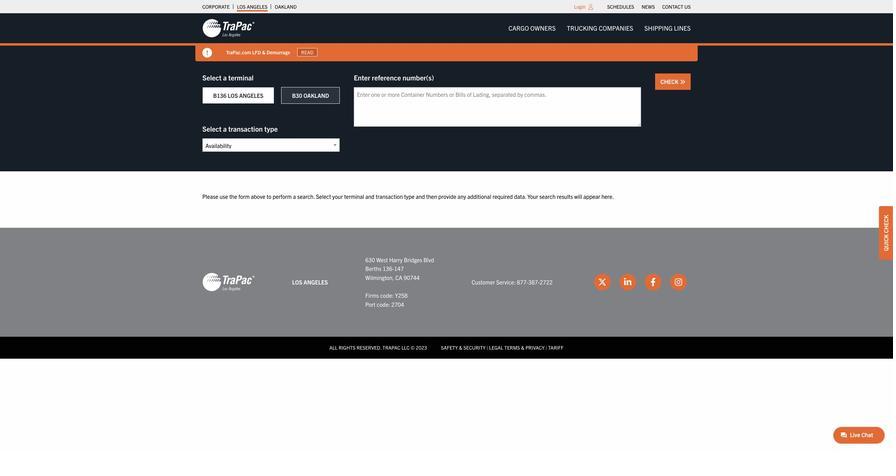 Task type: describe. For each thing, give the bounding box(es) containing it.
trapac.com lfd & demurrage
[[226, 49, 290, 55]]

check button
[[655, 74, 691, 90]]

us
[[685, 3, 691, 10]]

147
[[394, 266, 404, 273]]

the
[[229, 193, 237, 200]]

trapac
[[383, 345, 400, 351]]

data.
[[514, 193, 526, 200]]

cargo
[[509, 24, 529, 32]]

630 west harry bridges blvd berths 136-147 wilmington, ca 90744
[[365, 257, 434, 282]]

0 vertical spatial oakland
[[275, 3, 297, 10]]

1 los angeles image from the top
[[202, 18, 255, 38]]

here.
[[602, 193, 614, 200]]

y258
[[395, 292, 408, 299]]

your
[[528, 193, 538, 200]]

tariff
[[548, 345, 564, 351]]

0 vertical spatial angeles
[[247, 3, 268, 10]]

schedules link
[[607, 2, 634, 12]]

90744
[[404, 275, 420, 282]]

to
[[267, 193, 271, 200]]

2 vertical spatial select
[[316, 193, 331, 200]]

2 vertical spatial los
[[292, 279, 302, 286]]

©
[[411, 345, 415, 351]]

then
[[426, 193, 437, 200]]

solid image
[[680, 79, 686, 85]]

shipping
[[645, 24, 673, 32]]

above
[[251, 193, 265, 200]]

630
[[365, 257, 375, 264]]

0 vertical spatial transaction
[[228, 125, 263, 133]]

owners
[[530, 24, 556, 32]]

search.
[[297, 193, 315, 200]]

news
[[642, 3, 655, 10]]

b136
[[213, 92, 227, 99]]

contact us
[[662, 3, 691, 10]]

2 horizontal spatial &
[[521, 345, 525, 351]]

contact
[[662, 3, 683, 10]]

results
[[557, 193, 573, 200]]

0 vertical spatial los
[[237, 3, 246, 10]]

enter reference number(s)
[[354, 73, 434, 82]]

select for select a terminal
[[202, 73, 222, 82]]

select for select a transaction type
[[202, 125, 222, 133]]

contact us link
[[662, 2, 691, 12]]

cargo owners
[[509, 24, 556, 32]]

2 | from the left
[[546, 345, 547, 351]]

quick check
[[883, 215, 890, 252]]

enter
[[354, 73, 370, 82]]

a for terminal
[[223, 73, 227, 82]]

ca
[[395, 275, 402, 282]]

los angeles link
[[237, 2, 268, 12]]

cargo owners link
[[503, 21, 561, 35]]

light image
[[589, 4, 593, 10]]

1 vertical spatial type
[[404, 193, 415, 200]]

read
[[301, 49, 314, 55]]

provide
[[438, 193, 456, 200]]

form
[[238, 193, 250, 200]]

safety & security | legal terms & privacy | tariff
[[441, 345, 564, 351]]

select a transaction type
[[202, 125, 278, 133]]

Enter reference number(s) text field
[[354, 87, 641, 127]]

login link
[[574, 3, 586, 10]]

corporate
[[202, 3, 230, 10]]

trucking companies
[[567, 24, 633, 32]]

demurrage
[[267, 49, 290, 55]]

login
[[574, 3, 586, 10]]

west
[[376, 257, 388, 264]]

1 vertical spatial los
[[228, 92, 238, 99]]

1 vertical spatial check
[[883, 215, 890, 233]]

1 vertical spatial code:
[[377, 301, 390, 308]]

required
[[493, 193, 513, 200]]

387-
[[528, 279, 540, 286]]

legal
[[489, 345, 503, 351]]

perform
[[273, 193, 292, 200]]

please use the form above to perform a search. select your terminal and transaction type and then provide any additional required data. your search results will appear here.
[[202, 193, 614, 200]]

llc
[[402, 345, 410, 351]]

a for transaction
[[223, 125, 227, 133]]

trapac.com
[[226, 49, 251, 55]]

companies
[[599, 24, 633, 32]]

your
[[332, 193, 343, 200]]

2704
[[391, 301, 404, 308]]

reference
[[372, 73, 401, 82]]

1 horizontal spatial los angeles
[[292, 279, 328, 286]]



Task type: vqa. For each thing, say whether or not it's contained in the screenshot.
"footer" in the bottom of the page containing 630 West Harry Bridges Blvd
yes



Task type: locate. For each thing, give the bounding box(es) containing it.
appear
[[583, 193, 600, 200]]

harry
[[389, 257, 403, 264]]

select a terminal
[[202, 73, 254, 82]]

1 vertical spatial menu bar
[[503, 21, 696, 35]]

los angeles image
[[202, 18, 255, 38], [202, 273, 255, 293]]

security
[[464, 345, 486, 351]]

0 horizontal spatial and
[[365, 193, 375, 200]]

terminal
[[228, 73, 254, 82], [344, 193, 364, 200]]

banner
[[0, 13, 893, 61]]

a
[[223, 73, 227, 82], [223, 125, 227, 133], [293, 193, 296, 200]]

0 horizontal spatial los angeles
[[237, 3, 268, 10]]

0 horizontal spatial transaction
[[228, 125, 263, 133]]

lfd
[[252, 49, 261, 55]]

lines
[[674, 24, 691, 32]]

select down b136
[[202, 125, 222, 133]]

and left then
[[416, 193, 425, 200]]

1 horizontal spatial terminal
[[344, 193, 364, 200]]

1 horizontal spatial check
[[883, 215, 890, 233]]

1 vertical spatial terminal
[[344, 193, 364, 200]]

terminal right your
[[344, 193, 364, 200]]

port
[[365, 301, 375, 308]]

2 los angeles image from the top
[[202, 273, 255, 293]]

|
[[487, 345, 488, 351], [546, 345, 547, 351]]

0 vertical spatial terminal
[[228, 73, 254, 82]]

1 vertical spatial los angeles image
[[202, 273, 255, 293]]

customer service: 877-387-2722
[[472, 279, 553, 286]]

b136 los angeles
[[213, 92, 264, 99]]

corporate link
[[202, 2, 230, 12]]

b30
[[292, 92, 302, 99]]

los
[[237, 3, 246, 10], [228, 92, 238, 99], [292, 279, 302, 286]]

1 vertical spatial transaction
[[376, 193, 403, 200]]

select up b136
[[202, 73, 222, 82]]

transaction
[[228, 125, 263, 133], [376, 193, 403, 200]]

solid image
[[202, 48, 212, 58]]

| left legal
[[487, 345, 488, 351]]

menu bar inside banner
[[503, 21, 696, 35]]

legal terms & privacy link
[[489, 345, 545, 351]]

menu bar
[[604, 2, 695, 12], [503, 21, 696, 35]]

banner containing cargo owners
[[0, 13, 893, 61]]

a left 'search.'
[[293, 193, 296, 200]]

check
[[661, 78, 680, 85], [883, 215, 890, 233]]

wilmington,
[[365, 275, 394, 282]]

trucking companies link
[[561, 21, 639, 35]]

menu bar containing cargo owners
[[503, 21, 696, 35]]

0 horizontal spatial oakland
[[275, 3, 297, 10]]

0 horizontal spatial &
[[262, 49, 266, 55]]

blvd
[[424, 257, 434, 264]]

2 and from the left
[[416, 193, 425, 200]]

| left tariff link
[[546, 345, 547, 351]]

number(s)
[[403, 73, 434, 82]]

news link
[[642, 2, 655, 12]]

&
[[262, 49, 266, 55], [459, 345, 462, 351], [521, 345, 525, 351]]

service:
[[496, 279, 516, 286]]

0 horizontal spatial |
[[487, 345, 488, 351]]

1 and from the left
[[365, 193, 375, 200]]

footer
[[0, 228, 893, 359]]

trucking
[[567, 24, 597, 32]]

& right "safety"
[[459, 345, 462, 351]]

reserved.
[[357, 345, 382, 351]]

firms code:  y258 port code:  2704
[[365, 292, 408, 308]]

terms
[[504, 345, 520, 351]]

1 vertical spatial los angeles
[[292, 279, 328, 286]]

please
[[202, 193, 218, 200]]

any
[[458, 193, 466, 200]]

tariff link
[[548, 345, 564, 351]]

a down b136
[[223, 125, 227, 133]]

oakland right b30
[[304, 92, 329, 99]]

0 horizontal spatial type
[[264, 125, 278, 133]]

code: right port
[[377, 301, 390, 308]]

footer containing 630 west harry bridges blvd
[[0, 228, 893, 359]]

b30 oakland
[[292, 92, 329, 99]]

0 horizontal spatial terminal
[[228, 73, 254, 82]]

& right lfd
[[262, 49, 266, 55]]

select
[[202, 73, 222, 82], [202, 125, 222, 133], [316, 193, 331, 200]]

1 vertical spatial oakland
[[304, 92, 329, 99]]

2 vertical spatial a
[[293, 193, 296, 200]]

1 vertical spatial angeles
[[239, 92, 264, 99]]

2722
[[540, 279, 553, 286]]

and
[[365, 193, 375, 200], [416, 193, 425, 200]]

0 vertical spatial code:
[[380, 292, 394, 299]]

1 horizontal spatial type
[[404, 193, 415, 200]]

read link
[[297, 48, 318, 57]]

1 horizontal spatial |
[[546, 345, 547, 351]]

oakland
[[275, 3, 297, 10], [304, 92, 329, 99]]

0 vertical spatial a
[[223, 73, 227, 82]]

firms
[[365, 292, 379, 299]]

& right terms
[[521, 345, 525, 351]]

0 horizontal spatial check
[[661, 78, 680, 85]]

menu bar down light icon
[[503, 21, 696, 35]]

1 horizontal spatial transaction
[[376, 193, 403, 200]]

oakland right the los angeles link
[[275, 3, 297, 10]]

1 horizontal spatial oakland
[[304, 92, 329, 99]]

berths
[[365, 266, 381, 273]]

0 vertical spatial menu bar
[[604, 2, 695, 12]]

customer
[[472, 279, 495, 286]]

136-
[[383, 266, 394, 273]]

all
[[330, 345, 338, 351]]

shipping lines link
[[639, 21, 696, 35]]

& inside banner
[[262, 49, 266, 55]]

additional
[[467, 193, 491, 200]]

will
[[574, 193, 582, 200]]

code: up 2704
[[380, 292, 394, 299]]

1 | from the left
[[487, 345, 488, 351]]

2 vertical spatial angeles
[[304, 279, 328, 286]]

quick
[[883, 235, 890, 252]]

oakland link
[[275, 2, 297, 12]]

0 vertical spatial type
[[264, 125, 278, 133]]

shipping lines
[[645, 24, 691, 32]]

1 horizontal spatial &
[[459, 345, 462, 351]]

privacy
[[526, 345, 545, 351]]

0 vertical spatial select
[[202, 73, 222, 82]]

and right your
[[365, 193, 375, 200]]

0 vertical spatial check
[[661, 78, 680, 85]]

angeles
[[247, 3, 268, 10], [239, 92, 264, 99], [304, 279, 328, 286]]

quick check link
[[879, 207, 893, 260]]

safety
[[441, 345, 458, 351]]

search
[[540, 193, 556, 200]]

menu bar up shipping
[[604, 2, 695, 12]]

terminal up b136 los angeles
[[228, 73, 254, 82]]

bridges
[[404, 257, 422, 264]]

all rights reserved. trapac llc © 2023
[[330, 345, 427, 351]]

1 vertical spatial a
[[223, 125, 227, 133]]

0 vertical spatial los angeles image
[[202, 18, 255, 38]]

1 horizontal spatial and
[[416, 193, 425, 200]]

safety & security link
[[441, 345, 486, 351]]

select left your
[[316, 193, 331, 200]]

2023
[[416, 345, 427, 351]]

check inside button
[[661, 78, 680, 85]]

menu bar containing schedules
[[604, 2, 695, 12]]

rights
[[339, 345, 356, 351]]

1 vertical spatial select
[[202, 125, 222, 133]]

a up b136
[[223, 73, 227, 82]]

877-
[[517, 279, 528, 286]]

0 vertical spatial los angeles
[[237, 3, 268, 10]]

use
[[220, 193, 228, 200]]



